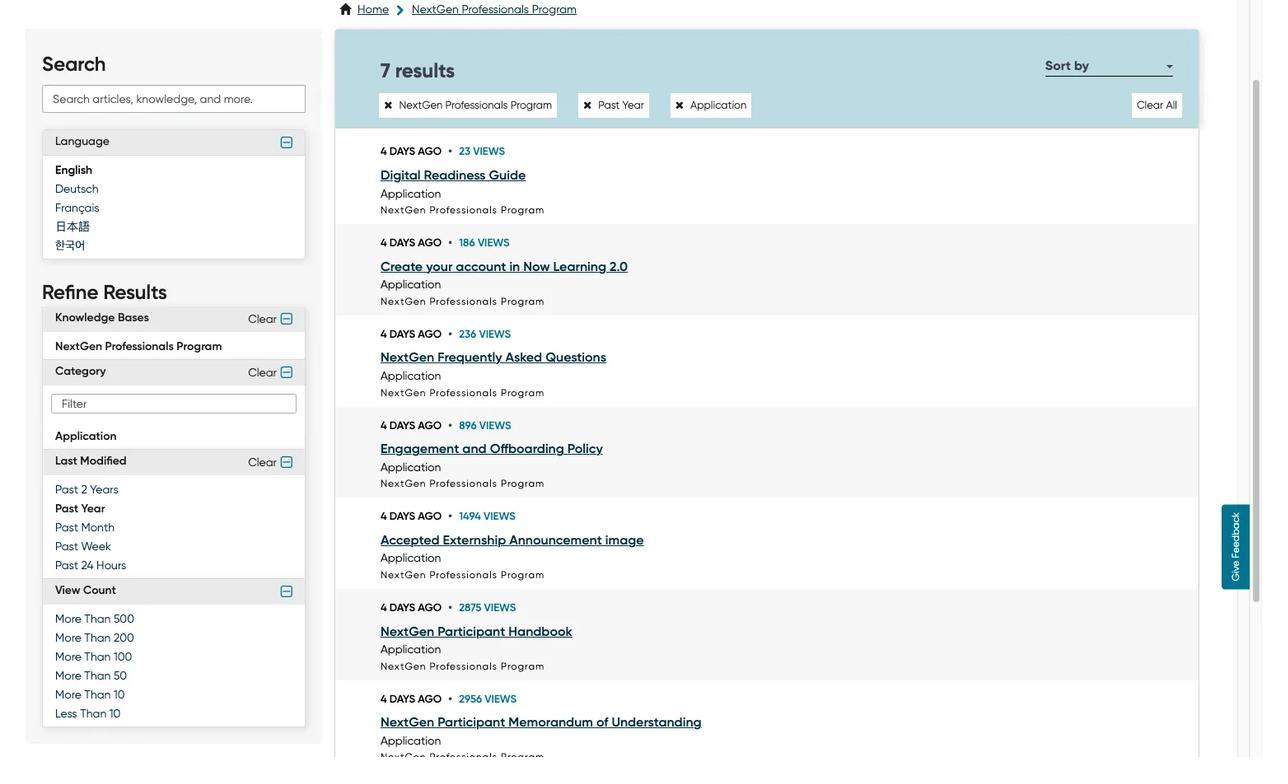 Task type: describe. For each thing, give the bounding box(es) containing it.
search
[[42, 52, 106, 76]]

week
[[81, 540, 111, 553]]

4 days ago • 236 views
[[381, 328, 511, 340]]

professionals inside the nextgen participant handbook application nextgen professionals program
[[430, 661, 498, 672]]

year inside past 2 years past year past month past week past 24 hours
[[81, 502, 105, 516]]

now
[[524, 259, 550, 274]]

4 more from the top
[[55, 669, 81, 682]]

home
[[358, 2, 389, 16]]

more than 200 link
[[55, 631, 134, 644]]

digital readiness guide link
[[381, 167, 526, 183]]

than down more than 200 link
[[84, 650, 111, 663]]

close image
[[384, 98, 399, 111]]

accepted
[[381, 532, 440, 548]]

all
[[1167, 99, 1178, 111]]

2 more from the top
[[55, 631, 81, 644]]

1 vertical spatial 10
[[109, 707, 121, 720]]

frequently
[[438, 350, 502, 365]]

application link
[[55, 429, 117, 443]]

• for externship
[[449, 510, 453, 523]]

more than 500 link
[[55, 612, 134, 625]]

understanding
[[612, 715, 702, 730]]

1494
[[459, 510, 481, 523]]

5 more from the top
[[55, 688, 81, 701]]

professionals inside digital readiness guide application nextgen professionals program
[[430, 204, 498, 216]]

accepted externship announcement image application nextgen professionals program
[[381, 532, 644, 581]]

hours
[[97, 558, 126, 572]]

日本語 button
[[55, 218, 90, 235]]

than down more than 100 link
[[84, 669, 111, 682]]

minus square o image for clear button related to bases
[[281, 312, 293, 327]]

program inside button
[[511, 99, 552, 111]]

application inside create your account in now learning 2.0 application nextgen professionals program
[[381, 278, 441, 291]]

knowledge
[[55, 310, 115, 324]]

application inside engagement and offboarding policy application nextgen professionals program
[[381, 460, 441, 474]]

past week link
[[55, 540, 111, 553]]

4 for create your account in now learning 2.0
[[381, 237, 387, 249]]

clear for category
[[248, 366, 277, 379]]

your
[[426, 259, 453, 274]]

close image for application
[[676, 98, 691, 111]]

views for offboarding
[[479, 419, 511, 432]]

ago for externship
[[418, 510, 442, 523]]

views for announcement
[[484, 510, 516, 523]]

results
[[103, 280, 167, 304]]

questions
[[546, 350, 607, 365]]

digital
[[381, 167, 421, 183]]

memorandum
[[509, 715, 593, 730]]

1 more from the top
[[55, 612, 81, 625]]

past month link
[[55, 521, 115, 534]]

create your account in now learning 2.0 link
[[381, 259, 628, 274]]

sort
[[1046, 58, 1071, 73]]

minus square o image
[[281, 366, 293, 380]]

modified
[[80, 454, 127, 468]]

digital readiness guide application nextgen professionals program
[[381, 167, 545, 216]]

count
[[83, 583, 116, 597]]

by
[[1075, 58, 1090, 73]]

engagement and offboarding policy application nextgen professionals program
[[381, 441, 603, 490]]

한국어
[[55, 239, 85, 252]]

and
[[463, 441, 487, 457]]

days for create your account in now learning 2.0
[[390, 237, 415, 249]]

asked
[[506, 350, 542, 365]]

than down more than 10 link
[[80, 707, 107, 720]]

view count button
[[55, 582, 121, 600]]

past 2 years past year past month past week past 24 hours
[[55, 483, 126, 572]]

4 days ago • 186 views
[[381, 237, 510, 249]]

0 vertical spatial application button
[[671, 93, 752, 118]]

views right 2956
[[485, 693, 517, 705]]

engagement and offboarding policy link
[[381, 441, 603, 457]]

participant for memorandum
[[438, 715, 506, 730]]

1 vertical spatial application button
[[55, 427, 305, 445]]

7 • from the top
[[449, 693, 453, 705]]

application inside digital readiness guide application nextgen professionals program
[[381, 187, 441, 200]]

than up more than 200 link
[[84, 612, 111, 625]]

clear for last modified
[[248, 455, 277, 469]]

日本語
[[55, 220, 90, 233]]

nextgen right chevron right "image"
[[412, 2, 459, 16]]

• for your
[[449, 237, 453, 249]]

23
[[459, 145, 471, 158]]

english deutsch français 日本語 한국어
[[55, 163, 99, 252]]

create your account in now learning 2.0 application nextgen professionals program
[[381, 259, 628, 307]]

4 days ago • 1494 views
[[381, 510, 516, 523]]

view
[[55, 583, 80, 597]]

2.0
[[610, 259, 628, 274]]

français button
[[55, 199, 99, 216]]

professionals inside nextgen frequently asked questions application nextgen professionals program
[[430, 387, 498, 399]]

days for engagement and offboarding policy
[[390, 419, 415, 432]]

4 for nextgen participant memorandum of understanding
[[381, 693, 387, 705]]

50
[[114, 669, 127, 682]]

in
[[510, 259, 520, 274]]

nextgen inside create your account in now learning 2.0 application nextgen professionals program
[[381, 296, 426, 307]]

nextgen professionals program for the leftmost nextgen professionals program link
[[55, 339, 222, 353]]

results
[[395, 59, 455, 82]]

knowledge bases
[[55, 310, 149, 324]]

nextgen down 4 days ago • 236 views on the top left
[[381, 350, 434, 365]]

more than 100 link
[[55, 650, 132, 663]]

professionals inside "accepted externship announcement image application nextgen professionals program"
[[430, 570, 498, 581]]

clear button for bases
[[248, 310, 285, 328]]

program inside nextgen frequently asked questions application nextgen professionals program
[[501, 387, 545, 399]]

4 days ago • 23 views
[[381, 145, 505, 158]]

nextgen inside engagement and offboarding policy application nextgen professionals program
[[381, 478, 426, 490]]

• for participant
[[449, 602, 453, 614]]

offboarding
[[490, 441, 564, 457]]

7
[[381, 59, 390, 82]]

2956
[[459, 693, 482, 705]]

3 more from the top
[[55, 650, 81, 663]]

guide
[[489, 167, 526, 183]]

program inside digital readiness guide application nextgen professionals program
[[501, 204, 545, 216]]

views for handbook
[[484, 602, 516, 614]]

nextgen up category
[[55, 339, 102, 353]]

past 24 hours link
[[55, 558, 126, 572]]

sort by button
[[1045, 56, 1174, 77]]

days for accepted externship announcement image
[[390, 510, 415, 523]]

language button
[[55, 132, 115, 150]]

more than 500 more than 200 more than 100 more than 50 more than 10 less than 10
[[55, 612, 134, 720]]

clear inside button
[[1137, 99, 1164, 111]]

nextgen professionals program for nextgen professionals program button
[[399, 99, 552, 111]]

nextgen professionals program button
[[379, 93, 557, 118]]

month
[[81, 521, 115, 534]]

ago for readiness
[[418, 145, 442, 158]]

past 2 years link
[[55, 483, 118, 496]]

4 for nextgen participant handbook
[[381, 602, 387, 614]]

language
[[55, 134, 110, 147]]

less
[[55, 707, 77, 720]]

4 for engagement and offboarding policy
[[381, 419, 387, 432]]



Task type: locate. For each thing, give the bounding box(es) containing it.
nextgen
[[412, 2, 459, 16], [399, 99, 443, 111], [381, 204, 426, 216], [381, 296, 426, 307], [55, 339, 102, 353], [381, 350, 434, 365], [381, 387, 426, 399], [381, 478, 426, 490], [381, 570, 426, 581], [381, 624, 434, 639], [381, 661, 426, 672], [381, 715, 434, 730]]

2 vertical spatial nextgen professionals program
[[55, 339, 222, 353]]

24
[[81, 558, 94, 572]]

readiness
[[424, 167, 486, 183]]

1 close image from the left
[[584, 98, 599, 111]]

• left the 186
[[449, 237, 453, 249]]

6 • from the top
[[449, 602, 453, 614]]

Filter Category text field
[[51, 394, 297, 413]]

2 4 from the top
[[381, 237, 387, 249]]

year inside button
[[623, 99, 644, 111]]

1 horizontal spatial year
[[623, 99, 644, 111]]

7 days from the top
[[390, 693, 415, 705]]

deutsch button
[[55, 180, 99, 197]]

close image
[[584, 98, 599, 111], [676, 98, 691, 111]]

nextgen down the digital
[[381, 204, 426, 216]]

more up more than 10 link
[[55, 669, 81, 682]]

ago for and
[[418, 419, 442, 432]]

4 4 from the top
[[381, 419, 387, 432]]

0 horizontal spatial application button
[[55, 427, 305, 445]]

7 ago from the top
[[418, 693, 442, 705]]

nextgen down 'accepted'
[[381, 570, 426, 581]]

professionals inside engagement and offboarding policy application nextgen professionals program
[[430, 478, 498, 490]]

5 ago from the top
[[418, 510, 442, 523]]

236
[[459, 328, 477, 340]]

participant down 2956
[[438, 715, 506, 730]]

days for digital readiness guide
[[390, 145, 415, 158]]

accepted externship announcement image link
[[381, 532, 644, 548]]

more down view
[[55, 612, 81, 625]]

externship
[[443, 532, 506, 548]]

nextgen professionals program
[[412, 2, 577, 16], [399, 99, 552, 111], [55, 339, 222, 353]]

engagement
[[381, 441, 459, 457]]

6 days from the top
[[390, 602, 415, 614]]

1 ago from the top
[[418, 145, 442, 158]]

3 days from the top
[[390, 328, 415, 340]]

nextgen down 7 results
[[399, 99, 443, 111]]

program
[[532, 2, 577, 16], [511, 99, 552, 111], [501, 204, 545, 216], [501, 296, 545, 307], [177, 339, 222, 353], [501, 387, 545, 399], [501, 478, 545, 490], [501, 570, 545, 581], [501, 661, 545, 672]]

ago left 236
[[418, 328, 442, 340]]

1 vertical spatial participant
[[438, 715, 506, 730]]

category
[[55, 364, 106, 378]]

2 participant from the top
[[438, 715, 506, 730]]

chevron right image
[[391, 5, 411, 29]]

1 • from the top
[[449, 145, 453, 158]]

participant
[[438, 624, 506, 639], [438, 715, 506, 730]]

than down the more than 50 link
[[84, 688, 111, 701]]

nextgen participant memorandum of understanding
[[381, 715, 702, 730]]

than down more than 500 link
[[84, 631, 111, 644]]

nextgen inside "accepted externship announcement image application nextgen professionals program"
[[381, 570, 426, 581]]

1 4 from the top
[[381, 145, 387, 158]]

participant down 2875 at left bottom
[[438, 624, 506, 639]]

minus square o image for language button
[[281, 136, 293, 150]]

3 4 from the top
[[381, 328, 387, 340]]

program inside "accepted externship announcement image application nextgen professionals program"
[[501, 570, 545, 581]]

more
[[55, 612, 81, 625], [55, 631, 81, 644], [55, 650, 81, 663], [55, 669, 81, 682], [55, 688, 81, 701]]

0 horizontal spatial year
[[81, 502, 105, 516]]

1 vertical spatial nextgen professionals program link
[[55, 339, 222, 353]]

ago left 2956
[[418, 693, 442, 705]]

clear all button
[[1132, 93, 1183, 118]]

days left 2875 at left bottom
[[390, 602, 415, 614]]

7 results
[[381, 59, 455, 82]]

minus square o image for modified's clear button
[[281, 455, 293, 470]]

views right 2875 at left bottom
[[484, 602, 516, 614]]

application inside the nextgen participant handbook application nextgen professionals program
[[381, 643, 441, 656]]

• for frequently
[[449, 328, 453, 340]]

nextgen down engagement at bottom left
[[381, 478, 426, 490]]

ago for participant
[[418, 602, 442, 614]]

views up 'engagement and offboarding policy' link
[[479, 419, 511, 432]]

0 vertical spatial nextgen professionals program link
[[412, 1, 577, 17]]

2875
[[459, 602, 482, 614]]

minus square o image
[[281, 136, 293, 150], [281, 312, 293, 327], [281, 455, 293, 470], [281, 585, 293, 600]]

3 minus square o image from the top
[[281, 455, 293, 470]]

0 vertical spatial clear button
[[248, 310, 285, 328]]

4 for nextgen frequently asked questions
[[381, 328, 387, 340]]

more up less
[[55, 688, 81, 701]]

3 ago from the top
[[418, 328, 442, 340]]

clear button for modified
[[248, 453, 285, 471]]

4 minus square o image from the top
[[281, 585, 293, 600]]

4 days ago • 2956 views
[[381, 693, 517, 705]]

past year button
[[579, 93, 649, 118]]

views for guide
[[473, 145, 505, 158]]

than
[[84, 612, 111, 625], [84, 631, 111, 644], [84, 650, 111, 663], [84, 669, 111, 682], [84, 688, 111, 701], [80, 707, 107, 720]]

more than 50 link
[[55, 669, 127, 682]]

2 vertical spatial clear button
[[248, 453, 285, 471]]

• for readiness
[[449, 145, 453, 158]]

of
[[597, 715, 609, 730]]

past year
[[599, 99, 644, 111]]

year
[[623, 99, 644, 111], [81, 502, 105, 516]]

ago up 'accepted'
[[418, 510, 442, 523]]

500
[[114, 612, 134, 625]]

1 horizontal spatial close image
[[676, 98, 691, 111]]

clear all
[[1137, 99, 1178, 111]]

days for nextgen participant memorandum of understanding
[[390, 693, 415, 705]]

0 horizontal spatial nextgen professionals program link
[[55, 339, 222, 353]]

refine results
[[42, 280, 167, 304]]

last
[[55, 454, 77, 468]]

views for asked
[[479, 328, 511, 340]]

refine
[[42, 280, 98, 304]]

nextgen participant memorandum of understanding link
[[381, 715, 702, 730]]

close image inside past year button
[[584, 98, 599, 111]]

clear for knowledge bases
[[248, 312, 277, 325]]

nextgen inside button
[[399, 99, 443, 111]]

1 horizontal spatial application button
[[671, 93, 752, 118]]

2 clear button from the top
[[248, 363, 285, 381]]

last modified button
[[55, 452, 132, 470]]

nextgen down create
[[381, 296, 426, 307]]

nextgen down the 4 days ago • 2956 views
[[381, 715, 434, 730]]

100
[[114, 650, 132, 663]]

nextgen professionals program link
[[412, 1, 577, 17], [55, 339, 222, 353]]

nextgen up 4 days ago • 896 views
[[381, 387, 426, 399]]

896
[[459, 419, 477, 432]]

close image for past year
[[584, 98, 599, 111]]

application
[[691, 99, 747, 111], [381, 187, 441, 200], [381, 278, 441, 291], [381, 369, 441, 382], [55, 429, 117, 443], [381, 460, 441, 474], [381, 552, 441, 565], [381, 643, 441, 656], [381, 734, 441, 747]]

6 4 from the top
[[381, 602, 387, 614]]

professionals inside button
[[445, 99, 508, 111]]

views up nextgen frequently asked questions link
[[479, 328, 511, 340]]

application inside "accepted externship announcement image application nextgen professionals program"
[[381, 552, 441, 565]]

• left 2875 at left bottom
[[449, 602, 453, 614]]

more up more than 100 link
[[55, 631, 81, 644]]

• left 23
[[449, 145, 453, 158]]

views up create your account in now learning 2.0 link
[[478, 237, 510, 249]]

minus square o image for view count button
[[281, 585, 293, 600]]

français
[[55, 201, 99, 214]]

ago up digital readiness guide link
[[418, 145, 442, 158]]

5 4 from the top
[[381, 510, 387, 523]]

views
[[473, 145, 505, 158], [478, 237, 510, 249], [479, 328, 511, 340], [479, 419, 511, 432], [484, 510, 516, 523], [484, 602, 516, 614], [485, 693, 517, 705]]

program inside create your account in now learning 2.0 application nextgen professionals program
[[501, 296, 545, 307]]

5 days from the top
[[390, 510, 415, 523]]

4 for accepted externship announcement image
[[381, 510, 387, 523]]

4 for digital readiness guide
[[381, 145, 387, 158]]

program inside the nextgen participant handbook application nextgen professionals program
[[501, 661, 545, 672]]

past inside button
[[599, 99, 620, 111]]

2 ago from the top
[[418, 237, 442, 249]]

days
[[390, 145, 415, 158], [390, 237, 415, 249], [390, 328, 415, 340], [390, 419, 415, 432], [390, 510, 415, 523], [390, 602, 415, 614], [390, 693, 415, 705]]

2
[[81, 483, 87, 496]]

0 horizontal spatial close image
[[584, 98, 599, 111]]

4 days ago • 896 views
[[381, 419, 511, 432]]

10 down more than 10 link
[[109, 707, 121, 720]]

ago up the 'your'
[[418, 237, 442, 249]]

deutsch
[[55, 182, 99, 195]]

less than 10 link
[[55, 707, 121, 720]]

2 days from the top
[[390, 237, 415, 249]]

nextgen participant handbook application nextgen professionals program
[[381, 624, 573, 672]]

home link
[[358, 1, 389, 17]]

close image inside application button
[[676, 98, 691, 111]]

6 ago from the top
[[418, 602, 442, 614]]

1 vertical spatial nextgen professionals program
[[399, 99, 552, 111]]

nextgen frequently asked questions application nextgen professionals program
[[381, 350, 607, 399]]

views for account
[[478, 237, 510, 249]]

1 clear button from the top
[[248, 310, 285, 328]]

1 minus square o image from the top
[[281, 136, 293, 150]]

days up 'accepted'
[[390, 510, 415, 523]]

ago up engagement at bottom left
[[418, 419, 442, 432]]

program inside engagement and offboarding policy application nextgen professionals program
[[501, 478, 545, 490]]

7 4 from the top
[[381, 693, 387, 705]]

announcement
[[510, 532, 602, 548]]

1 horizontal spatial nextgen professionals program link
[[412, 1, 577, 17]]

days left 236
[[390, 328, 415, 340]]

1 days from the top
[[390, 145, 415, 158]]

2 minus square o image from the top
[[281, 312, 293, 327]]

nextgen professionals program for the top nextgen professionals program link
[[412, 2, 577, 16]]

10 down the 50
[[114, 688, 125, 701]]

professionals inside create your account in now learning 2.0 application nextgen professionals program
[[430, 296, 498, 307]]

more up the more than 50 link
[[55, 650, 81, 663]]

view count
[[55, 583, 116, 597]]

2 close image from the left
[[676, 98, 691, 111]]

1 vertical spatial clear button
[[248, 363, 285, 381]]

• left 2956
[[449, 693, 453, 705]]

0 vertical spatial participant
[[438, 624, 506, 639]]

nextgen frequently asked questions link
[[381, 350, 607, 365]]

4 • from the top
[[449, 419, 453, 432]]

1 vertical spatial year
[[81, 502, 105, 516]]

nextgen inside digital readiness guide application nextgen professionals program
[[381, 204, 426, 216]]

• for and
[[449, 419, 453, 432]]

account
[[456, 259, 506, 274]]

5 • from the top
[[449, 510, 453, 523]]

application inside nextgen frequently asked questions application nextgen professionals program
[[381, 369, 441, 382]]

4 days from the top
[[390, 419, 415, 432]]

4 ago from the top
[[418, 419, 442, 432]]

0 vertical spatial nextgen professionals program
[[412, 2, 577, 16]]

days for nextgen frequently asked questions
[[390, 328, 415, 340]]

• left 1494
[[449, 510, 453, 523]]

professionals
[[462, 2, 529, 16], [445, 99, 508, 111], [430, 204, 498, 216], [430, 296, 498, 307], [105, 339, 174, 353], [430, 387, 498, 399], [430, 478, 498, 490], [430, 570, 498, 581], [430, 661, 498, 672]]

participant inside the nextgen participant handbook application nextgen professionals program
[[438, 624, 506, 639]]

days up the digital
[[390, 145, 415, 158]]

4 days ago • 2875 views
[[381, 602, 516, 614]]

200
[[114, 631, 134, 644]]

3 • from the top
[[449, 328, 453, 340]]

1 participant from the top
[[438, 624, 506, 639]]

days for nextgen participant handbook
[[390, 602, 415, 614]]

views up accepted externship announcement image link
[[484, 510, 516, 523]]

ago left 2875 at left bottom
[[418, 602, 442, 614]]

한국어 button
[[55, 237, 85, 254]]

knowledge bases button
[[55, 309, 154, 327]]

• left 896
[[449, 419, 453, 432]]

nextgen participant handbook link
[[381, 624, 573, 639]]

ago for your
[[418, 237, 442, 249]]

Search articles, knowledge, and more. text field
[[42, 85, 306, 113]]

past year link
[[55, 502, 105, 516]]

days up engagement at bottom left
[[390, 419, 415, 432]]

application button
[[671, 93, 752, 118], [55, 427, 305, 445]]

days up create
[[390, 237, 415, 249]]

• left 236
[[449, 328, 453, 340]]

0 vertical spatial 10
[[114, 688, 125, 701]]

sort by
[[1046, 58, 1093, 73]]

0 vertical spatial year
[[623, 99, 644, 111]]

ago for frequently
[[418, 328, 442, 340]]

image
[[606, 532, 644, 548]]

days left 2956
[[390, 693, 415, 705]]

participant for handbook
[[438, 624, 506, 639]]

views right 23
[[473, 145, 505, 158]]

nextgen professionals program inside button
[[399, 99, 552, 111]]

category button
[[55, 362, 111, 380]]

2 • from the top
[[449, 237, 453, 249]]

•
[[449, 145, 453, 158], [449, 237, 453, 249], [449, 328, 453, 340], [449, 419, 453, 432], [449, 510, 453, 523], [449, 602, 453, 614], [449, 693, 453, 705]]

create
[[381, 259, 423, 274]]

nextgen up the 4 days ago • 2956 views
[[381, 661, 426, 672]]

clear button
[[248, 310, 285, 328], [248, 363, 285, 381], [248, 453, 285, 471]]

3 clear button from the top
[[248, 453, 285, 471]]

nextgen down 4 days ago • 2875 views
[[381, 624, 434, 639]]



Task type: vqa. For each thing, say whether or not it's contained in the screenshot.
Am
no



